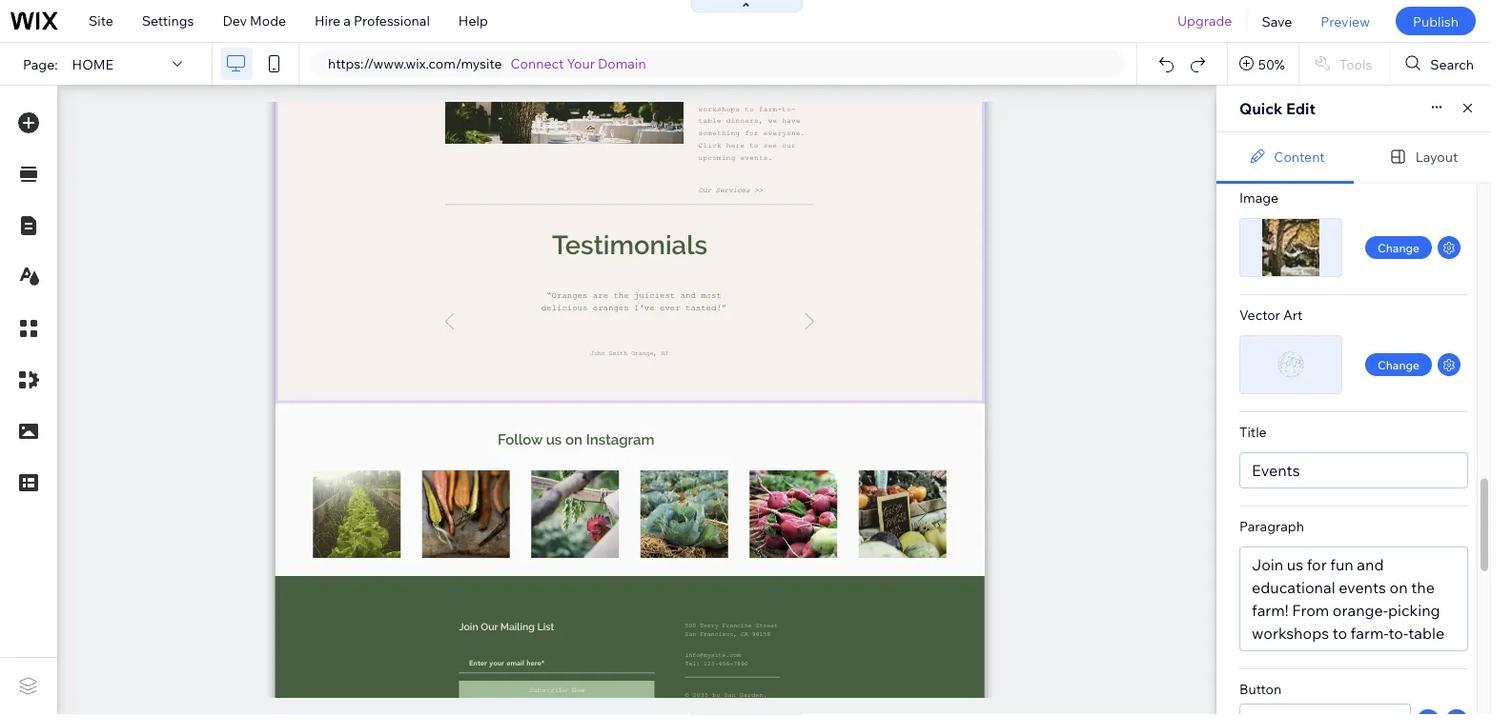 Task type: describe. For each thing, give the bounding box(es) containing it.
publish
[[1413, 13, 1459, 29]]

join
[[1252, 556, 1283, 575]]

home
[[72, 56, 113, 72]]

vector art
[[1239, 307, 1303, 324]]

1 vertical spatial for
[[1252, 670, 1272, 689]]

something
[[1373, 647, 1449, 666]]

dev mode
[[223, 12, 286, 29]]

search button
[[1390, 43, 1491, 85]]

50% button
[[1228, 43, 1298, 85]]

1 horizontal spatial to
[[1421, 670, 1436, 689]]

domain
[[598, 55, 646, 72]]

edit
[[1286, 99, 1315, 118]]

connect
[[511, 55, 564, 72]]

upcoming
[[1308, 693, 1379, 712]]

0 vertical spatial for
[[1307, 556, 1327, 575]]

tools button
[[1299, 43, 1389, 85]]

picking
[[1388, 602, 1440, 621]]

fun
[[1330, 556, 1354, 575]]

orange-
[[1333, 602, 1388, 621]]

preview button
[[1306, 0, 1384, 42]]

table
[[1408, 624, 1444, 644]]

change for image
[[1378, 241, 1420, 255]]

hire a professional
[[315, 12, 430, 29]]

settings
[[142, 12, 194, 29]]

here
[[1386, 670, 1418, 689]]

50%
[[1258, 56, 1285, 72]]

we
[[1312, 647, 1333, 666]]

professional
[[354, 12, 430, 29]]

publish button
[[1396, 7, 1476, 35]]

click
[[1348, 670, 1383, 689]]

0 vertical spatial to
[[1332, 624, 1347, 644]]

the
[[1411, 579, 1435, 598]]

and
[[1357, 556, 1384, 575]]

https://www.wix.com/mysite
[[328, 55, 502, 72]]

paragraph
[[1239, 519, 1304, 535]]

save
[[1262, 13, 1292, 29]]

quick
[[1239, 99, 1283, 118]]

help
[[458, 12, 488, 29]]

tools
[[1339, 56, 1372, 72]]

site
[[89, 12, 113, 29]]

change button for vector art
[[1365, 354, 1432, 377]]

layout
[[1415, 148, 1458, 165]]

join us for fun and educational events on the farm! from orange-picking workshops to farm-to-table dinners, we have something for everyone. click here to see our upcoming events.
[[1252, 556, 1449, 712]]

vector
[[1239, 307, 1280, 324]]

everyone.
[[1275, 670, 1344, 689]]



Task type: locate. For each thing, give the bounding box(es) containing it.
educational
[[1252, 579, 1335, 598]]

change button for image
[[1365, 236, 1432, 259]]

dev
[[223, 12, 247, 29]]

1 change button from the top
[[1365, 236, 1432, 259]]

change for vector art
[[1378, 358, 1420, 372]]

dinners,
[[1252, 647, 1309, 666]]

change
[[1378, 241, 1420, 255], [1378, 358, 1420, 372]]

0 vertical spatial change
[[1378, 241, 1420, 255]]

2 change from the top
[[1378, 358, 1420, 372]]

1 change from the top
[[1378, 241, 1420, 255]]

preview
[[1321, 13, 1370, 29]]

quick edit
[[1239, 99, 1315, 118]]

art
[[1283, 307, 1303, 324]]

farm!
[[1252, 602, 1289, 621]]

see
[[1252, 693, 1277, 712]]

our
[[1280, 693, 1304, 712]]

0 horizontal spatial for
[[1252, 670, 1272, 689]]

1 vertical spatial to
[[1421, 670, 1436, 689]]

for
[[1307, 556, 1327, 575], [1252, 670, 1272, 689]]

a
[[343, 12, 351, 29]]

events.
[[1383, 693, 1434, 712]]

on
[[1390, 579, 1408, 598]]

button
[[1239, 682, 1282, 698]]

1 vertical spatial change button
[[1365, 354, 1432, 377]]

mode
[[250, 12, 286, 29]]

change button
[[1365, 236, 1432, 259], [1365, 354, 1432, 377]]

for right us
[[1307, 556, 1327, 575]]

https://www.wix.com/mysite connect your domain
[[328, 55, 646, 72]]

have
[[1336, 647, 1370, 666]]

workshops
[[1252, 624, 1329, 644]]

image
[[1239, 190, 1279, 206]]

1 vertical spatial change
[[1378, 358, 1420, 372]]

save button
[[1247, 0, 1306, 42]]

1 horizontal spatial for
[[1307, 556, 1327, 575]]

to right here
[[1421, 670, 1436, 689]]

upgrade
[[1177, 12, 1232, 29]]

for up see on the right bottom of the page
[[1252, 670, 1272, 689]]

from
[[1292, 602, 1329, 621]]

2 change button from the top
[[1365, 354, 1432, 377]]

to up have
[[1332, 624, 1347, 644]]

0 horizontal spatial to
[[1332, 624, 1347, 644]]

your
[[567, 55, 595, 72]]

content
[[1274, 148, 1325, 165]]

to
[[1332, 624, 1347, 644], [1421, 670, 1436, 689]]

title
[[1239, 424, 1267, 441]]

us
[[1287, 556, 1303, 575]]

events
[[1252, 461, 1300, 480]]

events
[[1339, 579, 1386, 598]]

search
[[1430, 56, 1474, 72]]

hire
[[315, 12, 340, 29]]

farm-
[[1351, 624, 1389, 644]]

to-
[[1389, 624, 1408, 644]]

0 vertical spatial change button
[[1365, 236, 1432, 259]]



Task type: vqa. For each thing, say whether or not it's contained in the screenshot.
are
no



